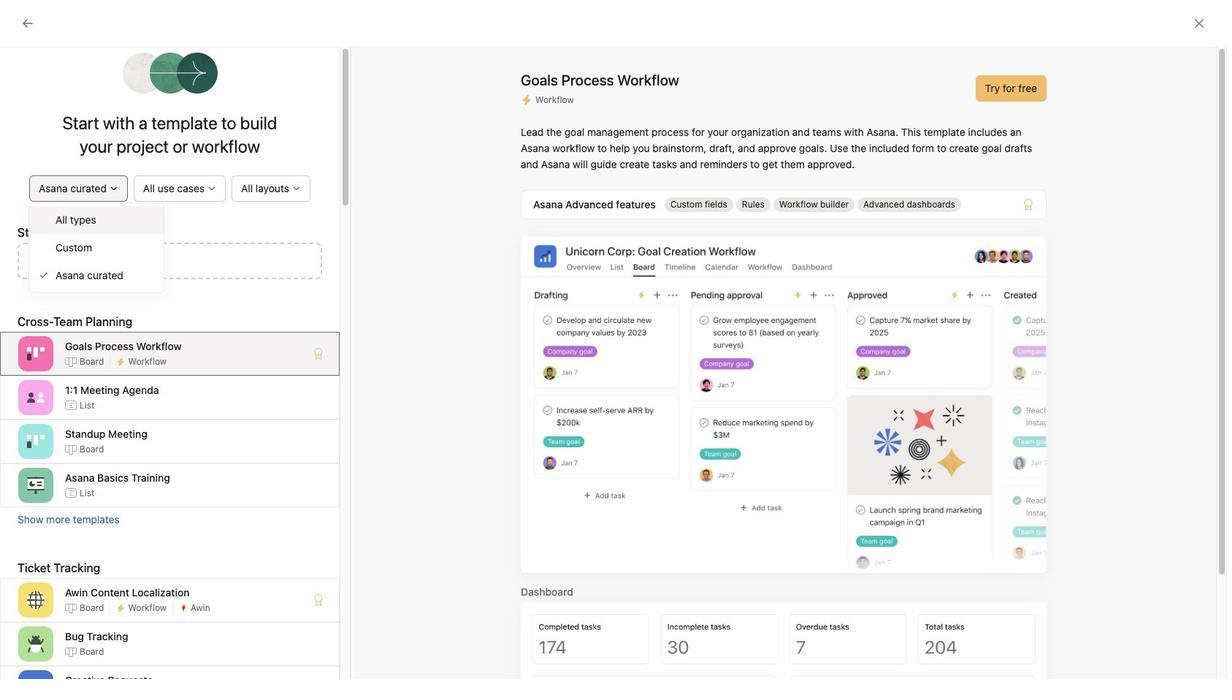 Task type: vqa. For each thing, say whether or not it's contained in the screenshot.
bottom Collapse task list for this group image
no



Task type: locate. For each thing, give the bounding box(es) containing it.
0 vertical spatial board image
[[735, 319, 752, 337]]

1 mark complete checkbox from the top
[[273, 364, 291, 382]]

Mark complete checkbox
[[273, 364, 291, 382], [273, 417, 291, 434]]

projects element
[[0, 308, 175, 408]]

1 vertical spatial mark complete checkbox
[[273, 417, 291, 434]]

add profile photo image
[[276, 218, 311, 253]]

bug tracking image
[[27, 635, 45, 653]]

0 vertical spatial mark complete checkbox
[[273, 364, 291, 382]]

2 mark complete image from the top
[[273, 417, 291, 434]]

global element
[[0, 36, 175, 124]]

1 vertical spatial mark complete image
[[273, 417, 291, 434]]

mark complete image
[[273, 364, 291, 382], [273, 417, 291, 434]]

asana basics training image
[[27, 477, 45, 494]]

1 vertical spatial board image
[[735, 372, 752, 389]]

radio item
[[29, 206, 164, 234]]

rocket image
[[933, 266, 951, 284]]

board image
[[735, 319, 752, 337], [735, 372, 752, 389]]

list item
[[720, 253, 919, 297], [258, 307, 690, 333], [258, 333, 690, 360], [258, 360, 690, 386], [258, 386, 690, 412], [258, 412, 690, 439]]

mark complete image for 2nd mark complete checkbox
[[273, 417, 291, 434]]

0 vertical spatial mark complete image
[[273, 364, 291, 382]]

line_and_symbols image
[[933, 319, 951, 337]]

1 mark complete image from the top
[[273, 364, 291, 382]]

hide sidebar image
[[19, 12, 31, 23]]

goals process workflow image
[[27, 345, 45, 363]]

standup meeting image
[[27, 433, 45, 450]]



Task type: describe. For each thing, give the bounding box(es) containing it.
2 mark complete checkbox from the top
[[273, 417, 291, 434]]

1:1 meeting agenda image
[[27, 389, 45, 406]]

awin content localization image
[[27, 591, 45, 609]]

2 board image from the top
[[735, 372, 752, 389]]

1 board image from the top
[[735, 319, 752, 337]]

teams element
[[0, 408, 175, 460]]

insights element
[[0, 133, 175, 232]]

go back image
[[22, 18, 34, 29]]

close image
[[1194, 18, 1206, 29]]

mark complete image for 1st mark complete checkbox from the top
[[273, 364, 291, 382]]

starred element
[[0, 232, 175, 308]]



